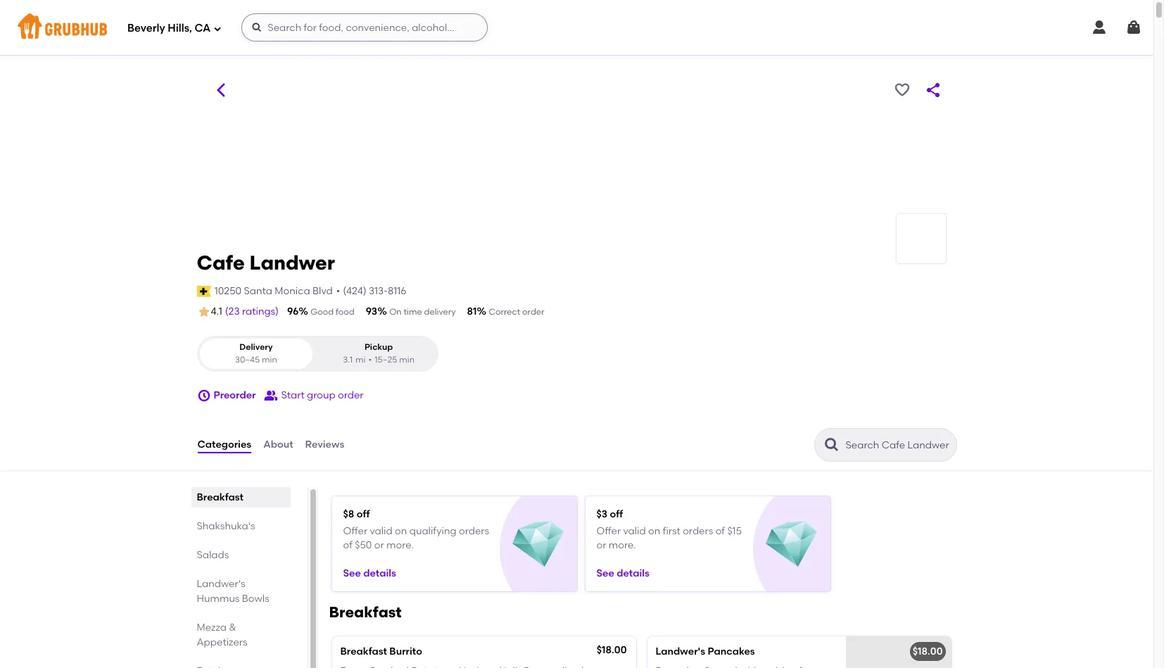 Task type: describe. For each thing, give the bounding box(es) containing it.
valid for $3 off
[[624, 525, 646, 537]]

promo image for offer valid on qualifying orders of $50 or more.
[[512, 519, 564, 570]]

more. for first
[[609, 539, 637, 551]]

start
[[281, 389, 305, 401]]

0 horizontal spatial $18.00
[[597, 644, 627, 656]]

$8 off offer valid on qualifying orders of $50 or more.
[[343, 509, 490, 551]]

breakfast for breakfast burrito
[[340, 646, 387, 658]]

delivery
[[424, 307, 456, 317]]

on for first
[[649, 525, 661, 537]]

$50
[[355, 539, 372, 551]]

breakfast for breakfast tab
[[197, 492, 244, 504]]

correct
[[489, 307, 521, 317]]

1 horizontal spatial svg image
[[252, 22, 263, 33]]

share icon image
[[925, 82, 942, 99]]

or for $8 off
[[374, 539, 384, 551]]

or for $3 off
[[597, 539, 607, 551]]

10250 santa monica blvd
[[215, 285, 333, 297]]

Search for food, convenience, alcohol... search field
[[242, 13, 488, 42]]

see details button for $3 off offer valid on first orders of $15 or more.
[[597, 561, 650, 586]]

(424) 313-8116 button
[[343, 284, 407, 299]]

mi
[[356, 355, 366, 365]]

pickup 3.1 mi • 15–25 min
[[343, 342, 415, 365]]

landwer's pancakes image
[[846, 637, 952, 668]]

93
[[366, 306, 378, 318]]

1 horizontal spatial $18.00
[[913, 646, 943, 658]]

0 horizontal spatial svg image
[[214, 24, 222, 33]]

mezza & appetizers tab
[[197, 620, 285, 650]]

10250 santa monica blvd button
[[214, 284, 334, 299]]

landwer's hummus bowls tab
[[197, 577, 285, 606]]

beverly
[[127, 22, 165, 34]]

breakfast burrito
[[340, 646, 422, 658]]

min inside delivery 30–45 min
[[262, 355, 277, 365]]

$3 off offer valid on first orders of $15 or more.
[[597, 509, 742, 551]]

0 vertical spatial order
[[523, 307, 545, 317]]

santa
[[244, 285, 273, 297]]

orders for first
[[683, 525, 714, 537]]

star icon image
[[197, 305, 211, 319]]

• inside pickup 3.1 mi • 15–25 min
[[369, 355, 372, 365]]

beverly hills, ca
[[127, 22, 211, 34]]

see for offer valid on first orders of $15 or more.
[[597, 567, 615, 579]]

96
[[287, 306, 299, 318]]

off for $8 off
[[357, 509, 370, 520]]

bowls
[[242, 593, 269, 605]]

salads tab
[[197, 548, 285, 563]]

0 vertical spatial •
[[336, 285, 340, 297]]

preorder
[[214, 389, 256, 401]]

details for $8 off offer valid on qualifying orders of $50 or more.
[[363, 567, 396, 579]]

valid for $8 off
[[370, 525, 393, 537]]

1 vertical spatial breakfast
[[329, 604, 402, 621]]

see details for $3 off offer valid on first orders of $15 or more.
[[597, 567, 650, 579]]

caret left icon image
[[212, 82, 229, 99]]

hills,
[[168, 22, 192, 34]]

2 horizontal spatial svg image
[[1092, 19, 1108, 36]]

4.1
[[211, 306, 222, 318]]

$8
[[343, 509, 355, 520]]

food
[[336, 307, 355, 317]]

on time delivery
[[390, 307, 456, 317]]

on
[[390, 307, 402, 317]]

pancakes
[[708, 646, 755, 658]]

see details for $8 off offer valid on qualifying orders of $50 or more.
[[343, 567, 396, 579]]

time
[[404, 307, 422, 317]]

landwer's for pancakes
[[656, 646, 706, 658]]

save this restaurant button
[[890, 77, 915, 103]]

pickup
[[365, 342, 393, 352]]

burrito
[[390, 646, 422, 658]]

delivery 30–45 min
[[235, 342, 277, 365]]

ratings)
[[242, 306, 279, 318]]

group
[[307, 389, 336, 401]]

good
[[311, 307, 334, 317]]



Task type: locate. For each thing, give the bounding box(es) containing it.
0 horizontal spatial •
[[336, 285, 340, 297]]

1 horizontal spatial order
[[523, 307, 545, 317]]

1 min from the left
[[262, 355, 277, 365]]

tab
[[197, 664, 285, 668]]

off inside $3 off offer valid on first orders of $15 or more.
[[610, 509, 623, 520]]

2 off from the left
[[610, 509, 623, 520]]

orders right 'first'
[[683, 525, 714, 537]]

or down $3
[[597, 539, 607, 551]]

1 horizontal spatial see details button
[[597, 561, 650, 586]]

reviews button
[[305, 420, 345, 470]]

1 details from the left
[[363, 567, 396, 579]]

orders for qualifying
[[459, 525, 490, 537]]

0 horizontal spatial offer
[[343, 525, 368, 537]]

of for $15
[[716, 525, 725, 537]]

shakshuka's
[[197, 520, 255, 532]]

1 see details button from the left
[[343, 561, 396, 586]]

min
[[262, 355, 277, 365], [399, 355, 415, 365]]

of
[[716, 525, 725, 537], [343, 539, 353, 551]]

• right "blvd"
[[336, 285, 340, 297]]

2 orders from the left
[[683, 525, 714, 537]]

min right the 15–25
[[399, 355, 415, 365]]

orders right qualifying
[[459, 525, 490, 537]]

1 vertical spatial order
[[338, 389, 364, 401]]

1 vertical spatial of
[[343, 539, 353, 551]]

promo image
[[512, 519, 564, 570], [766, 519, 817, 570]]

on
[[395, 525, 407, 537], [649, 525, 661, 537]]

orders inside $3 off offer valid on first orders of $15 or more.
[[683, 525, 714, 537]]

offer for $3
[[597, 525, 621, 537]]

2 min from the left
[[399, 355, 415, 365]]

1 horizontal spatial promo image
[[766, 519, 817, 570]]

0 horizontal spatial on
[[395, 525, 407, 537]]

offer up $50
[[343, 525, 368, 537]]

1 horizontal spatial see details
[[597, 567, 650, 579]]

valid
[[370, 525, 393, 537], [624, 525, 646, 537]]

2 see details from the left
[[597, 567, 650, 579]]

0 horizontal spatial or
[[374, 539, 384, 551]]

1 horizontal spatial details
[[617, 567, 650, 579]]

• (424) 313-8116
[[336, 285, 407, 297]]

categories button
[[197, 420, 252, 470]]

1 horizontal spatial min
[[399, 355, 415, 365]]

1 horizontal spatial see
[[597, 567, 615, 579]]

on inside $8 off offer valid on qualifying orders of $50 or more.
[[395, 525, 407, 537]]

cafe
[[197, 251, 245, 275]]

1 horizontal spatial off
[[610, 509, 623, 520]]

&
[[229, 622, 237, 634]]

details for $3 off offer valid on first orders of $15 or more.
[[617, 567, 650, 579]]

landwer's up hummus
[[197, 578, 245, 590]]

on left 'first'
[[649, 525, 661, 537]]

monica
[[275, 285, 310, 297]]

0 horizontal spatial order
[[338, 389, 364, 401]]

30–45
[[235, 355, 260, 365]]

more. for qualifying
[[387, 539, 414, 551]]

blvd
[[313, 285, 333, 297]]

details
[[363, 567, 396, 579], [617, 567, 650, 579]]

first
[[663, 525, 681, 537]]

0 vertical spatial of
[[716, 525, 725, 537]]

off right $3
[[610, 509, 623, 520]]

2 vertical spatial breakfast
[[340, 646, 387, 658]]

salads
[[197, 549, 229, 561]]

svg image
[[1126, 19, 1143, 36], [214, 24, 222, 33]]

orders inside $8 off offer valid on qualifying orders of $50 or more.
[[459, 525, 490, 537]]

qualifying
[[410, 525, 457, 537]]

0 horizontal spatial details
[[363, 567, 396, 579]]

of for $50
[[343, 539, 353, 551]]

on left qualifying
[[395, 525, 407, 537]]

landwer's left the pancakes
[[656, 646, 706, 658]]

more. inside $8 off offer valid on qualifying orders of $50 or more.
[[387, 539, 414, 551]]

of left "$15"
[[716, 525, 725, 537]]

breakfast up breakfast burrito
[[329, 604, 402, 621]]

1 horizontal spatial •
[[369, 355, 372, 365]]

mezza
[[197, 622, 227, 634]]

see down $50
[[343, 567, 361, 579]]

people icon image
[[264, 389, 278, 403]]

reviews
[[305, 439, 345, 451]]

categories
[[198, 439, 252, 451]]

landwer's inside landwer's hummus bowls
[[197, 578, 245, 590]]

• right mi
[[369, 355, 372, 365]]

order right group
[[338, 389, 364, 401]]

1 horizontal spatial of
[[716, 525, 725, 537]]

1 horizontal spatial landwer's
[[656, 646, 706, 658]]

1 on from the left
[[395, 525, 407, 537]]

1 horizontal spatial more.
[[609, 539, 637, 551]]

option group
[[197, 336, 438, 372]]

landwer's
[[197, 578, 245, 590], [656, 646, 706, 658]]

1 see from the left
[[343, 567, 361, 579]]

promo image for offer valid on first orders of $15 or more.
[[766, 519, 817, 570]]

landwer's hummus bowls
[[197, 578, 269, 605]]

(424)
[[343, 285, 367, 297]]

1 horizontal spatial svg image
[[1126, 19, 1143, 36]]

0 vertical spatial landwer's
[[197, 578, 245, 590]]

3.1
[[343, 355, 353, 365]]

subscription pass image
[[197, 286, 211, 297]]

details down $3 off offer valid on first orders of $15 or more.
[[617, 567, 650, 579]]

1 horizontal spatial valid
[[624, 525, 646, 537]]

of inside $3 off offer valid on first orders of $15 or more.
[[716, 525, 725, 537]]

hummus
[[197, 593, 240, 605]]

of inside $8 off offer valid on qualifying orders of $50 or more.
[[343, 539, 353, 551]]

offer inside $3 off offer valid on first orders of $15 or more.
[[597, 525, 621, 537]]

0 vertical spatial breakfast
[[197, 492, 244, 504]]

or
[[374, 539, 384, 551], [597, 539, 607, 551]]

0 horizontal spatial orders
[[459, 525, 490, 537]]

breakfast
[[197, 492, 244, 504], [329, 604, 402, 621], [340, 646, 387, 658]]

or inside $3 off offer valid on first orders of $15 or more.
[[597, 539, 607, 551]]

see for offer valid on qualifying orders of $50 or more.
[[343, 567, 361, 579]]

1 horizontal spatial offer
[[597, 525, 621, 537]]

more.
[[387, 539, 414, 551], [609, 539, 637, 551]]

0 horizontal spatial promo image
[[512, 519, 564, 570]]

about button
[[263, 420, 294, 470]]

(23
[[225, 306, 240, 318]]

svg image inside preorder button
[[197, 389, 211, 403]]

1 orders from the left
[[459, 525, 490, 537]]

1 horizontal spatial or
[[597, 539, 607, 551]]

0 horizontal spatial see
[[343, 567, 361, 579]]

landwer
[[250, 251, 335, 275]]

0 horizontal spatial svg image
[[197, 389, 211, 403]]

of left $50
[[343, 539, 353, 551]]

2 on from the left
[[649, 525, 661, 537]]

15–25
[[375, 355, 397, 365]]

start group order button
[[264, 383, 364, 409]]

0 horizontal spatial see details button
[[343, 561, 396, 586]]

valid inside $3 off offer valid on first orders of $15 or more.
[[624, 525, 646, 537]]

cafe landwer
[[197, 251, 335, 275]]

shakshuka's tab
[[197, 519, 285, 534]]

orders
[[459, 525, 490, 537], [683, 525, 714, 537]]

breakfast up shakshuka's at the bottom left of page
[[197, 492, 244, 504]]

correct order
[[489, 307, 545, 317]]

or inside $8 off offer valid on qualifying orders of $50 or more.
[[374, 539, 384, 551]]

2 see from the left
[[597, 567, 615, 579]]

or right $50
[[374, 539, 384, 551]]

see details down $50
[[343, 567, 396, 579]]

offer for $8
[[343, 525, 368, 537]]

svg image
[[1092, 19, 1108, 36], [252, 22, 263, 33], [197, 389, 211, 403]]

1 horizontal spatial orders
[[683, 525, 714, 537]]

mezza & appetizers
[[197, 622, 248, 649]]

$15
[[728, 525, 742, 537]]

2 see details button from the left
[[597, 561, 650, 586]]

on inside $3 off offer valid on first orders of $15 or more.
[[649, 525, 661, 537]]

see details button down $50
[[343, 561, 396, 586]]

breakfast left burrito
[[340, 646, 387, 658]]

min inside pickup 3.1 mi • 15–25 min
[[399, 355, 415, 365]]

main navigation navigation
[[0, 0, 1154, 55]]

details down $50
[[363, 567, 396, 579]]

2 more. from the left
[[609, 539, 637, 551]]

appetizers
[[197, 637, 248, 649]]

0 horizontal spatial see details
[[343, 567, 396, 579]]

1 vertical spatial •
[[369, 355, 372, 365]]

10250
[[215, 285, 242, 297]]

2 promo image from the left
[[766, 519, 817, 570]]

landwer's for hummus
[[197, 578, 245, 590]]

valid left 'first'
[[624, 525, 646, 537]]

breakfast tab
[[197, 490, 285, 505]]

off inside $8 off offer valid on qualifying orders of $50 or more.
[[357, 509, 370, 520]]

1 offer from the left
[[343, 525, 368, 537]]

off right $8
[[357, 509, 370, 520]]

0 horizontal spatial valid
[[370, 525, 393, 537]]

see details button for $8 off offer valid on qualifying orders of $50 or more.
[[343, 561, 396, 586]]

about
[[264, 439, 293, 451]]

see
[[343, 567, 361, 579], [597, 567, 615, 579]]

preorder button
[[197, 383, 256, 409]]

start group order
[[281, 389, 364, 401]]

0 horizontal spatial min
[[262, 355, 277, 365]]

0 horizontal spatial more.
[[387, 539, 414, 551]]

landwer's pancakes
[[656, 646, 755, 658]]

0 horizontal spatial off
[[357, 509, 370, 520]]

see down $3
[[597, 567, 615, 579]]

1 or from the left
[[374, 539, 384, 551]]

1 off from the left
[[357, 509, 370, 520]]

0 horizontal spatial of
[[343, 539, 353, 551]]

valid inside $8 off offer valid on qualifying orders of $50 or more.
[[370, 525, 393, 537]]

1 horizontal spatial on
[[649, 525, 661, 537]]

search icon image
[[824, 437, 841, 454]]

off for $3 off
[[610, 509, 623, 520]]

2 or from the left
[[597, 539, 607, 551]]

order
[[523, 307, 545, 317], [338, 389, 364, 401]]

offer down $3
[[597, 525, 621, 537]]

ca
[[195, 22, 211, 34]]

min down delivery on the bottom of the page
[[262, 355, 277, 365]]

delivery
[[240, 342, 273, 352]]

breakfast inside tab
[[197, 492, 244, 504]]

see details down $3
[[597, 567, 650, 579]]

order right correct
[[523, 307, 545, 317]]

$3
[[597, 509, 608, 520]]

1 valid from the left
[[370, 525, 393, 537]]

81
[[467, 306, 477, 318]]

good food
[[311, 307, 355, 317]]

Search Cafe Landwer search field
[[845, 439, 952, 452]]

valid up $50
[[370, 525, 393, 537]]

1 more. from the left
[[387, 539, 414, 551]]

1 see details from the left
[[343, 567, 396, 579]]

2 valid from the left
[[624, 525, 646, 537]]

313-
[[369, 285, 388, 297]]

2 offer from the left
[[597, 525, 621, 537]]

order inside button
[[338, 389, 364, 401]]

offer inside $8 off offer valid on qualifying orders of $50 or more.
[[343, 525, 368, 537]]

(23 ratings)
[[225, 306, 279, 318]]

8116
[[388, 285, 407, 297]]

option group containing delivery 30–45 min
[[197, 336, 438, 372]]

1 promo image from the left
[[512, 519, 564, 570]]

see details
[[343, 567, 396, 579], [597, 567, 650, 579]]

offer
[[343, 525, 368, 537], [597, 525, 621, 537]]

see details button
[[343, 561, 396, 586], [597, 561, 650, 586]]

0 horizontal spatial landwer's
[[197, 578, 245, 590]]

1 vertical spatial landwer's
[[656, 646, 706, 658]]

$18.00
[[597, 644, 627, 656], [913, 646, 943, 658]]

•
[[336, 285, 340, 297], [369, 355, 372, 365]]

on for qualifying
[[395, 525, 407, 537]]

see details button down $3
[[597, 561, 650, 586]]

save this restaurant image
[[894, 82, 911, 99]]

2 details from the left
[[617, 567, 650, 579]]

off
[[357, 509, 370, 520], [610, 509, 623, 520]]

more. inside $3 off offer valid on first orders of $15 or more.
[[609, 539, 637, 551]]



Task type: vqa. For each thing, say whether or not it's contained in the screenshot.
4.6 (104)
no



